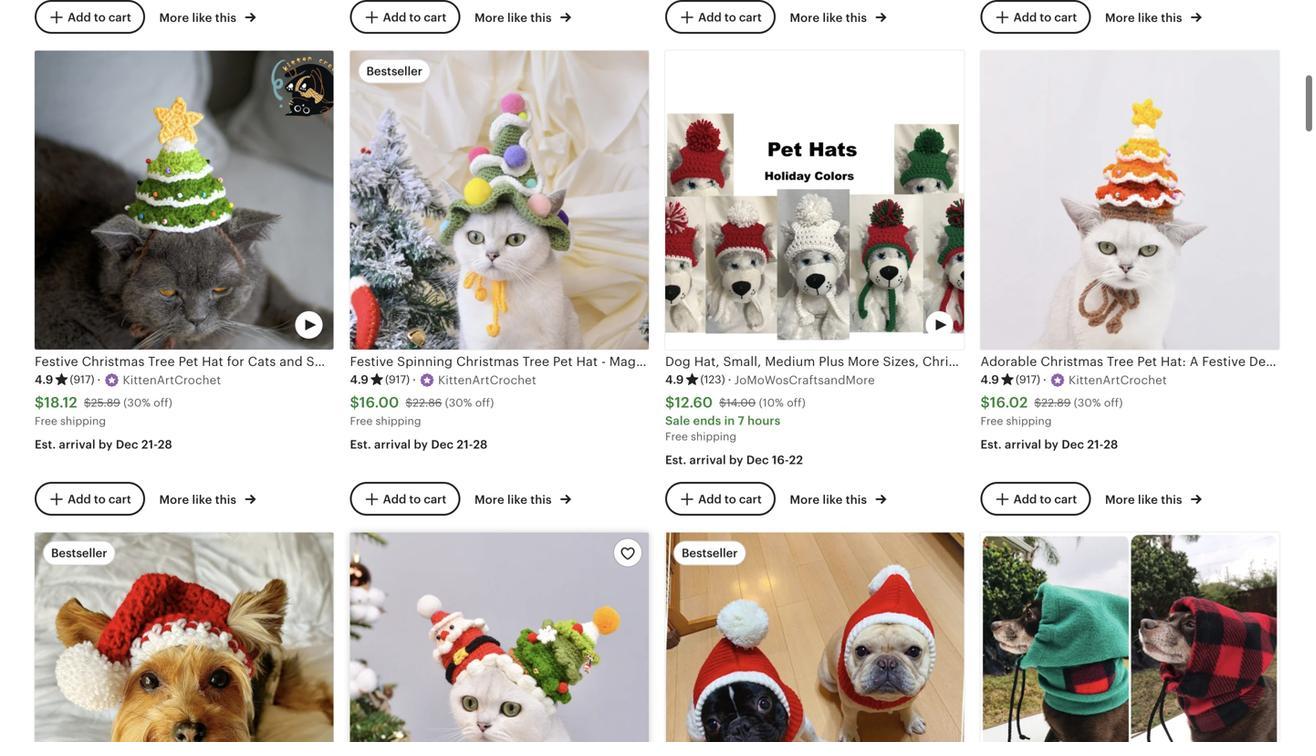 Task type: locate. For each thing, give the bounding box(es) containing it.
2 festive from the left
[[350, 354, 394, 369]]

festive
[[35, 354, 78, 369], [350, 354, 394, 369], [1202, 354, 1246, 369]]

(917) for 16.00
[[385, 373, 410, 386]]

off) inside $ 16.00 $ 22.86 (30% off) free shipping
[[475, 397, 494, 409]]

dec down $ 16.02 $ 22.89 (30% off) free shipping
[[1062, 438, 1084, 451]]

off) inside $ 12.60 $ 14.00 (10% off) sale ends in 7 hours free shipping
[[787, 397, 806, 409]]

2 product video element from the left
[[665, 50, 964, 349]]

4.9 up '18.12'
[[35, 373, 53, 387]]

2 bestseller link from the left
[[665, 532, 964, 742]]

free inside $ 16.02 $ 22.89 (30% off) free shipping
[[981, 415, 1003, 427]]

est. arrival by dec 21-28 for 18.12
[[35, 438, 172, 451]]

16-
[[772, 453, 789, 467]]

pet left cats
[[179, 354, 198, 369]]

free inside $ 16.00 $ 22.86 (30% off) free shipping
[[350, 415, 373, 427]]

0 horizontal spatial product video element
[[35, 50, 334, 349]]

$ down the adorable
[[981, 394, 990, 411]]

1 tree from the left
[[148, 354, 175, 369]]

shipping for 18.12
[[60, 415, 106, 427]]

est. for 16.00
[[350, 438, 371, 451]]

1 horizontal spatial est. arrival by dec 21-28
[[350, 438, 488, 451]]

2 28 from the left
[[473, 438, 488, 451]]

1 product video element from the left
[[35, 50, 334, 349]]

3 off) from the left
[[787, 397, 806, 409]]

arrival
[[59, 438, 96, 451], [374, 438, 411, 451], [1005, 438, 1042, 451], [690, 453, 726, 467]]

free down 16.02
[[981, 415, 1003, 427]]

0 horizontal spatial est. arrival by dec 21-28
[[35, 438, 172, 451]]

1 horizontal spatial (917)
[[385, 373, 410, 386]]

festive up '18.12'
[[35, 354, 78, 369]]

by down '7'
[[729, 453, 743, 467]]

· down spinning
[[413, 373, 416, 387]]

2 est. arrival by dec 21-28 from the left
[[350, 438, 488, 451]]

festive spinning christmas tree pet hat - magical holiday wear for pets!
[[350, 354, 798, 369]]

3 28 from the left
[[1104, 438, 1118, 451]]

3 21- from the left
[[1087, 438, 1104, 451]]

1 horizontal spatial product video element
[[665, 50, 964, 349]]

arrival down $ 16.02 $ 22.89 (30% off) free shipping
[[1005, 438, 1042, 451]]

2 tree from the left
[[523, 354, 550, 369]]

est. down 16.02
[[981, 438, 1002, 451]]

free for 16.00
[[350, 415, 373, 427]]

more
[[159, 11, 189, 25], [475, 11, 504, 25], [790, 11, 820, 25], [1105, 11, 1135, 25], [159, 493, 189, 507], [475, 493, 504, 507], [790, 493, 820, 507], [1105, 493, 1135, 507]]

2 · from the left
[[413, 373, 416, 387]]

1 horizontal spatial for
[[747, 354, 764, 369]]

cart
[[108, 11, 131, 24], [424, 11, 447, 24], [739, 11, 762, 24], [1055, 11, 1077, 24], [108, 492, 131, 506], [424, 492, 447, 506], [739, 492, 762, 506], [1055, 492, 1077, 506]]

(30% inside $ 16.00 $ 22.86 (30% off) free shipping
[[445, 397, 472, 409]]

1 horizontal spatial 28
[[473, 438, 488, 451]]

2 horizontal spatial 28
[[1104, 438, 1118, 451]]

2 horizontal spatial pet
[[1137, 354, 1157, 369]]

1 horizontal spatial hat
[[576, 354, 598, 369]]

$ right 16.02
[[1034, 397, 1042, 409]]

delight
[[1249, 354, 1294, 369]]

1 est. arrival by dec 21-28 from the left
[[35, 438, 172, 451]]

tree left - at the left top
[[523, 354, 550, 369]]

1 horizontal spatial pet
[[553, 354, 573, 369]]

festive spinning christmas tree pet hat - magical holiday wear for pets! image
[[350, 50, 649, 349]]

shipping inside '$ 18.12 $ 25.89 (30% off) free shipping'
[[60, 415, 106, 427]]

0 horizontal spatial 21-
[[141, 438, 158, 451]]

by down $ 16.00 $ 22.86 (30% off) free shipping
[[414, 438, 428, 451]]

shipping for 16.02
[[1006, 415, 1052, 427]]

4 4.9 from the left
[[981, 373, 999, 387]]

1 christmas from the left
[[82, 354, 145, 369]]

festive christmas tree pet hat for cats and small dogs
[[35, 354, 376, 369]]

1 · from the left
[[97, 373, 101, 387]]

4.9 for 16.00
[[350, 373, 369, 387]]

pet for 18.12
[[179, 354, 198, 369]]

off) down adorable christmas tree pet hat: a festive delight for
[[1104, 397, 1123, 409]]

(30% right 22.89
[[1074, 397, 1101, 409]]

for left "pets!"
[[747, 354, 764, 369]]

wear
[[712, 354, 743, 369]]

tree left hat:
[[1107, 354, 1134, 369]]

more like this
[[159, 11, 239, 25], [475, 11, 555, 25], [790, 11, 870, 25], [1105, 11, 1185, 25], [159, 493, 239, 507], [475, 493, 555, 507], [790, 493, 870, 507], [1105, 493, 1185, 507]]

21-
[[141, 438, 158, 451], [457, 438, 473, 451], [1087, 438, 1104, 451]]

shipping down 16.02
[[1006, 415, 1052, 427]]

holiday
[[661, 354, 708, 369]]

4.9 down the adorable
[[981, 373, 999, 387]]

0 horizontal spatial for
[[227, 354, 244, 369]]

1 (917) from the left
[[70, 373, 95, 386]]

1 festive from the left
[[35, 354, 78, 369]]

adorable christmas tree pet hat: a festive delight for
[[981, 354, 1314, 369]]

ends
[[693, 414, 721, 428]]

this
[[215, 11, 236, 25], [531, 11, 552, 25], [846, 11, 867, 25], [1161, 11, 1183, 25], [215, 493, 236, 507], [531, 493, 552, 507], [846, 493, 867, 507], [1161, 493, 1183, 507]]

3 (917) from the left
[[1016, 373, 1041, 386]]

est. arrival by dec 21-28 for 16.00
[[350, 438, 488, 451]]

est. arrival by dec 21-28 down $ 16.02 $ 22.89 (30% off) free shipping
[[981, 438, 1118, 451]]

dec for 18.12
[[116, 438, 138, 451]]

2 horizontal spatial christmas
[[1041, 354, 1104, 369]]

0 horizontal spatial festive
[[35, 354, 78, 369]]

28 down $ 16.02 $ 22.89 (30% off) free shipping
[[1104, 438, 1118, 451]]

(917) up '18.12'
[[70, 373, 95, 386]]

christmas right spinning
[[456, 354, 519, 369]]

shipping down 16.00
[[376, 415, 421, 427]]

2 for from the left
[[747, 354, 764, 369]]

4.9 for 12.60
[[665, 373, 684, 387]]

3 festive from the left
[[1202, 354, 1246, 369]]

off)
[[154, 397, 172, 409], [475, 397, 494, 409], [787, 397, 806, 409], [1104, 397, 1123, 409]]

arrival down ends
[[690, 453, 726, 467]]

(30% right 22.86
[[445, 397, 472, 409]]

0 horizontal spatial christmas
[[82, 354, 145, 369]]

arrival down '$ 18.12 $ 25.89 (30% off) free shipping'
[[59, 438, 96, 451]]

22
[[789, 453, 803, 467]]

est. arrival by dec 21-28
[[35, 438, 172, 451], [350, 438, 488, 451], [981, 438, 1118, 451]]

dec left 16-
[[746, 453, 769, 467]]

est. arrival by dec 21-28 down '$ 18.12 $ 25.89 (30% off) free shipping'
[[35, 438, 172, 451]]

14.00
[[726, 397, 756, 409]]

est. down sale
[[665, 453, 687, 467]]

christmas up the 25.89
[[82, 354, 145, 369]]

add to cart
[[68, 11, 131, 24], [383, 11, 447, 24], [698, 11, 762, 24], [1014, 11, 1077, 24], [68, 492, 131, 506], [383, 492, 447, 506], [698, 492, 762, 506], [1014, 492, 1077, 506]]

1 horizontal spatial 21-
[[457, 438, 473, 451]]

and
[[280, 354, 303, 369]]

2 horizontal spatial bestseller
[[682, 546, 738, 560]]

tree up '$ 18.12 $ 25.89 (30% off) free shipping'
[[148, 354, 175, 369]]

2 horizontal spatial tree
[[1107, 354, 1134, 369]]

free
[[35, 415, 57, 427], [350, 415, 373, 427], [981, 415, 1003, 427], [665, 430, 688, 443]]

add
[[68, 11, 91, 24], [383, 11, 406, 24], [698, 11, 722, 24], [1014, 11, 1037, 24], [68, 492, 91, 506], [383, 492, 406, 506], [698, 492, 722, 506], [1014, 492, 1037, 506]]

off) for 12.60
[[787, 397, 806, 409]]

shipping inside $ 16.00 $ 22.86 (30% off) free shipping
[[376, 415, 421, 427]]

by down $ 16.02 $ 22.89 (30% off) free shipping
[[1045, 438, 1059, 451]]

16.00
[[359, 394, 399, 411]]

$ right '18.12'
[[84, 397, 91, 409]]

3 est. arrival by dec 21-28 from the left
[[981, 438, 1118, 451]]

free for 16.02
[[981, 415, 1003, 427]]

est. for 16.02
[[981, 438, 1002, 451]]

est. for 12.60
[[665, 453, 687, 467]]

(917) up 16.00
[[385, 373, 410, 386]]

0 horizontal spatial bestseller link
[[35, 532, 334, 742]]

small
[[306, 354, 341, 369]]

28 down '$ 18.12 $ 25.89 (30% off) free shipping'
[[158, 438, 172, 451]]

tree for 16.02
[[1107, 354, 1134, 369]]

3 pet from the left
[[1137, 354, 1157, 369]]

for left cats
[[227, 354, 244, 369]]

1 21- from the left
[[141, 438, 158, 451]]

to
[[94, 11, 106, 24], [409, 11, 421, 24], [725, 11, 736, 24], [1040, 11, 1052, 24], [94, 492, 106, 506], [409, 492, 421, 506], [725, 492, 736, 506], [1040, 492, 1052, 506]]

tree
[[148, 354, 175, 369], [523, 354, 550, 369], [1107, 354, 1134, 369]]

(917) down the adorable
[[1016, 373, 1041, 386]]

free down 16.00
[[350, 415, 373, 427]]

(917)
[[70, 373, 95, 386], [385, 373, 410, 386], [1016, 373, 1041, 386]]

1 horizontal spatial festive
[[350, 354, 394, 369]]

by
[[99, 438, 113, 451], [414, 438, 428, 451], [1045, 438, 1059, 451], [729, 453, 743, 467]]

free inside '$ 18.12 $ 25.89 (30% off) free shipping'
[[35, 415, 57, 427]]

like
[[192, 11, 212, 25], [507, 11, 528, 25], [823, 11, 843, 25], [1138, 11, 1158, 25], [192, 493, 212, 507], [507, 493, 528, 507], [823, 493, 843, 507], [1138, 493, 1158, 507]]

off) for 18.12
[[154, 397, 172, 409]]

2 horizontal spatial 21-
[[1087, 438, 1104, 451]]

16.02
[[990, 394, 1028, 411]]

off) right the 25.89
[[154, 397, 172, 409]]

pet left - at the left top
[[553, 354, 573, 369]]

0 horizontal spatial pet
[[179, 354, 198, 369]]

1 off) from the left
[[154, 397, 172, 409]]

1 horizontal spatial tree
[[523, 354, 550, 369]]

2 (917) from the left
[[385, 373, 410, 386]]

1 horizontal spatial bestseller link
[[665, 532, 964, 742]]

off) inside '$ 18.12 $ 25.89 (30% off) free shipping'
[[154, 397, 172, 409]]

1 horizontal spatial bestseller
[[366, 64, 423, 78]]

bestseller
[[366, 64, 423, 78], [51, 546, 107, 560], [682, 546, 738, 560]]

arrival down 16.00
[[374, 438, 411, 451]]

christmas up 22.89
[[1041, 354, 1104, 369]]

est. for 18.12
[[35, 438, 56, 451]]

2 horizontal spatial est. arrival by dec 21-28
[[981, 438, 1118, 451]]

· up 22.89
[[1043, 373, 1047, 387]]

arrival for 12.60
[[690, 453, 726, 467]]

tree for 18.12
[[148, 354, 175, 369]]

dec
[[116, 438, 138, 451], [431, 438, 454, 451], [1062, 438, 1084, 451], [746, 453, 769, 467]]

1 28 from the left
[[158, 438, 172, 451]]

2 horizontal spatial (30%
[[1074, 397, 1101, 409]]

shipping
[[60, 415, 106, 427], [376, 415, 421, 427], [1006, 415, 1052, 427], [691, 430, 737, 443]]

for
[[227, 354, 244, 369], [747, 354, 764, 369], [1298, 354, 1314, 369]]

2 horizontal spatial (917)
[[1016, 373, 1041, 386]]

off) right (10% on the bottom right of page
[[787, 397, 806, 409]]

3 christmas from the left
[[1041, 354, 1104, 369]]

magical
[[609, 354, 658, 369]]

25.89
[[91, 397, 120, 409]]

product video element for 18.12
[[35, 50, 334, 349]]

3 (30% from the left
[[1074, 397, 1101, 409]]

pets!
[[768, 354, 798, 369]]

$
[[35, 394, 44, 411], [350, 394, 359, 411], [665, 394, 675, 411], [981, 394, 990, 411], [84, 397, 91, 409], [406, 397, 413, 409], [719, 397, 726, 409], [1034, 397, 1042, 409]]

3 tree from the left
[[1107, 354, 1134, 369]]

arrival for 16.02
[[1005, 438, 1042, 451]]

(917) for 16.02
[[1016, 373, 1041, 386]]

(30% inside $ 16.02 $ 22.89 (30% off) free shipping
[[1074, 397, 1101, 409]]

28 down $ 16.00 $ 22.86 (30% off) free shipping
[[473, 438, 488, 451]]

4.9
[[35, 373, 53, 387], [350, 373, 369, 387], [665, 373, 684, 387], [981, 373, 999, 387]]

0 horizontal spatial (30%
[[123, 397, 151, 409]]

0 horizontal spatial (917)
[[70, 373, 95, 386]]

2 21- from the left
[[457, 438, 473, 451]]

22.89
[[1042, 397, 1071, 409]]

0 horizontal spatial tree
[[148, 354, 175, 369]]

shipping inside $ 16.02 $ 22.89 (30% off) free shipping
[[1006, 415, 1052, 427]]

4.9 down dogs
[[350, 373, 369, 387]]

festive up 16.00
[[350, 354, 394, 369]]

est. arrival by dec 21-28 down $ 16.00 $ 22.86 (30% off) free shipping
[[350, 438, 488, 451]]

2 horizontal spatial festive
[[1202, 354, 1246, 369]]

hat left - at the left top
[[576, 354, 598, 369]]

0 horizontal spatial hat
[[202, 354, 223, 369]]

off) inside $ 16.02 $ 22.89 (30% off) free shipping
[[1104, 397, 1123, 409]]

hat
[[202, 354, 223, 369], [576, 354, 598, 369]]

cats
[[248, 354, 276, 369]]

2 4.9 from the left
[[350, 373, 369, 387]]

off) right 22.86
[[475, 397, 494, 409]]

28 for 16.00
[[473, 438, 488, 451]]

pet
[[179, 354, 198, 369], [553, 354, 573, 369], [1137, 354, 1157, 369]]

28 for 16.02
[[1104, 438, 1118, 451]]

2 off) from the left
[[475, 397, 494, 409]]

·
[[97, 373, 101, 387], [413, 373, 416, 387], [728, 373, 732, 387], [1043, 373, 1047, 387]]

3 4.9 from the left
[[665, 373, 684, 387]]

(30% right the 25.89
[[123, 397, 151, 409]]

21- down $ 16.00 $ 22.86 (30% off) free shipping
[[457, 438, 473, 451]]

christmas
[[82, 354, 145, 369], [456, 354, 519, 369], [1041, 354, 1104, 369]]

est. down '18.12'
[[35, 438, 56, 451]]

dec down '$ 18.12 $ 25.89 (30% off) free shipping'
[[116, 438, 138, 451]]

· up the 25.89
[[97, 373, 101, 387]]

more like this link
[[159, 7, 256, 26], [475, 7, 571, 26], [790, 7, 887, 26], [1105, 7, 1202, 26], [159, 489, 256, 508], [475, 489, 571, 508], [790, 489, 887, 508], [1105, 489, 1202, 508]]

4 off) from the left
[[1104, 397, 1123, 409]]

dec down $ 16.00 $ 22.86 (30% off) free shipping
[[431, 438, 454, 451]]

shipping down ends
[[691, 430, 737, 443]]

1 pet from the left
[[179, 354, 198, 369]]

28 for 18.12
[[158, 438, 172, 451]]

festive right a
[[1202, 354, 1246, 369]]

(30% inside '$ 18.12 $ 25.89 (30% off) free shipping'
[[123, 397, 151, 409]]

· right (123) at bottom right
[[728, 373, 732, 387]]

4.9 down holiday
[[665, 373, 684, 387]]

2 (30% from the left
[[445, 397, 472, 409]]

28
[[158, 438, 172, 451], [473, 438, 488, 451], [1104, 438, 1118, 451]]

product video element
[[35, 50, 334, 349], [665, 50, 964, 349]]

a
[[1190, 354, 1199, 369]]

pet left hat:
[[1137, 354, 1157, 369]]

21- down '$ 18.12 $ 25.89 (30% off) free shipping'
[[141, 438, 158, 451]]

add to cart button
[[35, 0, 145, 34], [350, 0, 460, 34], [665, 0, 776, 34], [981, 0, 1091, 34], [35, 482, 145, 516], [350, 482, 460, 516], [665, 482, 776, 516], [981, 482, 1091, 516]]

shipping down the 25.89
[[60, 415, 106, 427]]

21- down $ 16.02 $ 22.89 (30% off) free shipping
[[1087, 438, 1104, 451]]

$ right 16.00
[[406, 397, 413, 409]]

dec for 12.60
[[746, 453, 769, 467]]

est. down 16.00
[[350, 438, 371, 451]]

in
[[724, 414, 735, 428]]

4 · from the left
[[1043, 373, 1047, 387]]

1 4.9 from the left
[[35, 373, 53, 387]]

est. arrival by dec 21-28 for 16.02
[[981, 438, 1118, 451]]

bestseller link
[[35, 532, 334, 742], [665, 532, 964, 742]]

0 horizontal spatial 28
[[158, 438, 172, 451]]

2 horizontal spatial for
[[1298, 354, 1314, 369]]

free down sale
[[665, 430, 688, 443]]

1 horizontal spatial (30%
[[445, 397, 472, 409]]

1 (30% from the left
[[123, 397, 151, 409]]

by for 16.00
[[414, 438, 428, 451]]

for right delight
[[1298, 354, 1314, 369]]

dec for 16.00
[[431, 438, 454, 451]]

free down '18.12'
[[35, 415, 57, 427]]

hat left cats
[[202, 354, 223, 369]]

est.
[[35, 438, 56, 451], [350, 438, 371, 451], [981, 438, 1002, 451], [665, 453, 687, 467]]

1 horizontal spatial christmas
[[456, 354, 519, 369]]

dog hat, small, medium plus more sizes, christmas valentine dog hats, cat hat, crochet knitted dog hat, pompom dog hat, holiday colors image
[[665, 50, 964, 349]]

by down '$ 18.12 $ 25.89 (30% off) free shipping'
[[99, 438, 113, 451]]

0 horizontal spatial bestseller
[[51, 546, 107, 560]]

(30%
[[123, 397, 151, 409], [445, 397, 472, 409], [1074, 397, 1101, 409]]

1 hat from the left
[[202, 354, 223, 369]]



Task type: vqa. For each thing, say whether or not it's contained in the screenshot.
bottommost the 'Favorites'
no



Task type: describe. For each thing, give the bounding box(es) containing it.
1 for from the left
[[227, 354, 244, 369]]

arrival for 18.12
[[59, 438, 96, 451]]

bestseller for red christmas knitted hat / beanie for cat or dog, small and large animals "image"
[[682, 546, 738, 560]]

sale
[[665, 414, 690, 428]]

(30% for 18.12
[[123, 397, 151, 409]]

christmas for 16.02
[[1041, 354, 1104, 369]]

1 bestseller link from the left
[[35, 532, 334, 742]]

festive for 18.12
[[35, 354, 78, 369]]

dog christmas hat || hat for pet || dog hat || personalized dog christmas hat ||personalized dog hat image
[[981, 532, 1280, 742]]

adorable
[[981, 354, 1037, 369]]

dec for 16.02
[[1062, 438, 1084, 451]]

2 hat from the left
[[576, 354, 598, 369]]

product video element for 12.60
[[665, 50, 964, 349]]

by for 18.12
[[99, 438, 113, 451]]

red christmas knitted hat / beanie for cat or dog, small and large animals image
[[665, 532, 964, 742]]

$ up in
[[719, 397, 726, 409]]

2 pet from the left
[[553, 354, 573, 369]]

$ left the 25.89
[[35, 394, 44, 411]]

21- for 18.12
[[141, 438, 158, 451]]

arrival for 16.00
[[374, 438, 411, 451]]

$ 16.02 $ 22.89 (30% off) free shipping
[[981, 394, 1123, 427]]

dogs
[[344, 354, 376, 369]]

$ 12.60 $ 14.00 (10% off) sale ends in 7 hours free shipping
[[665, 394, 806, 443]]

$ 16.00 $ 22.86 (30% off) free shipping
[[350, 394, 494, 427]]

(30% for 16.00
[[445, 397, 472, 409]]

off) for 16.00
[[475, 397, 494, 409]]

by for 16.02
[[1045, 438, 1059, 451]]

22.86
[[413, 397, 442, 409]]

crochet red & white santa pet hat, christmas hat for dog, holiday cat clothes, gifts for dog mom, small winter dog accessories, cat mom gift image
[[35, 532, 334, 742]]

$ 18.12 $ 25.89 (30% off) free shipping
[[35, 394, 172, 427]]

21- for 16.00
[[457, 438, 473, 451]]

hours
[[748, 414, 781, 428]]

shipping for 16.00
[[376, 415, 421, 427]]

$ up sale
[[665, 394, 675, 411]]

2 christmas from the left
[[456, 354, 519, 369]]

shipping inside $ 12.60 $ 14.00 (10% off) sale ends in 7 hours free shipping
[[691, 430, 737, 443]]

7
[[738, 414, 745, 428]]

(30% for 16.02
[[1074, 397, 1101, 409]]

off) for 16.02
[[1104, 397, 1123, 409]]

by for 12.60
[[729, 453, 743, 467]]

4.9 for 16.02
[[981, 373, 999, 387]]

free inside $ 12.60 $ 14.00 (10% off) sale ends in 7 hours free shipping
[[665, 430, 688, 443]]

3 for from the left
[[1298, 354, 1314, 369]]

21- for 16.02
[[1087, 438, 1104, 451]]

est. arrival by dec 16-22
[[665, 453, 803, 467]]

festive christmas tree pet hat for cats and small dogs image
[[35, 50, 334, 349]]

adorable christmas tree pet hat: a festive delight for your furry friend image
[[981, 50, 1280, 349]]

3 · from the left
[[728, 373, 732, 387]]

(917) for 18.12
[[70, 373, 95, 386]]

pet for 16.02
[[1137, 354, 1157, 369]]

festive for 16.00
[[350, 354, 394, 369]]

bestseller for 'crochet red & white santa pet hat, christmas hat for dog, holiday cat clothes, gifts for dog mom, small winter dog accessories, cat mom gift' image
[[51, 546, 107, 560]]

-
[[601, 354, 606, 369]]

bestseller for festive spinning christmas tree pet hat - magical holiday wear for pets! image
[[366, 64, 423, 78]]

(123)
[[700, 373, 725, 386]]

hat:
[[1161, 354, 1186, 369]]

(10%
[[759, 397, 784, 409]]

christmas for 18.12
[[82, 354, 145, 369]]

12.60
[[675, 394, 713, 411]]

4.9 for 18.12
[[35, 373, 53, 387]]

spinning
[[397, 354, 453, 369]]

18.12
[[44, 394, 77, 411]]

free for 18.12
[[35, 415, 57, 427]]

$ down dogs
[[350, 394, 359, 411]]

merry paws and playful whiskers: the jolly clown christmas pet hat! image
[[350, 532, 649, 742]]



